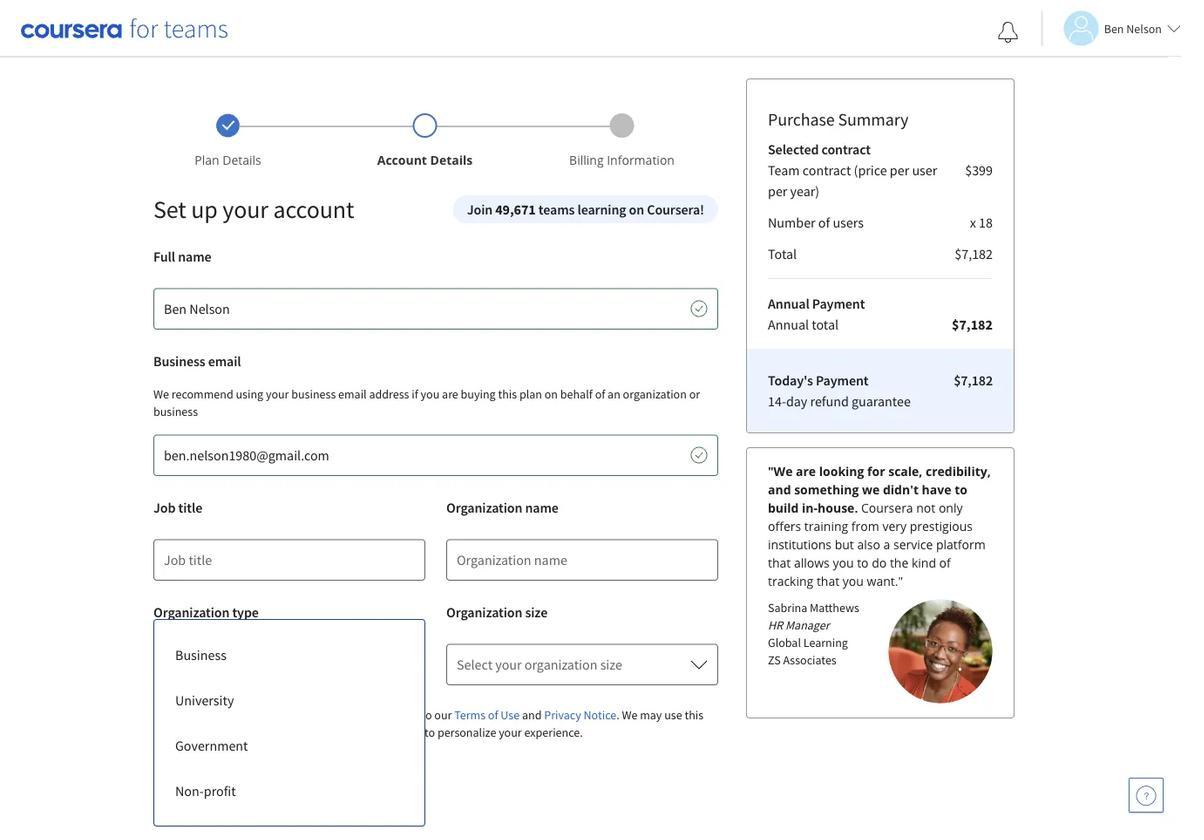 Task type: describe. For each thing, give the bounding box(es) containing it.
privacy
[[544, 707, 581, 723]]

x 18
[[970, 214, 993, 231]]

recommend
[[172, 386, 233, 402]]

$7,182 for payment
[[954, 371, 993, 389]]

business for business email
[[153, 352, 205, 370]]

up
[[191, 194, 218, 225]]

associates
[[783, 652, 837, 668]]

coursera!
[[647, 201, 705, 218]]

institutions
[[768, 536, 832, 553]]

day
[[786, 392, 808, 410]]

summary
[[838, 109, 909, 130]]

in
[[274, 707, 284, 723]]

plan
[[520, 386, 542, 402]]

select for select your organization type
[[164, 656, 200, 673]]

you left want."
[[843, 573, 864, 589]]

. we may use this info to contact you and/or use data from third parties to personalize your experience.
[[153, 707, 704, 740]]

platform
[[936, 536, 986, 553]]

from inside the . we may use this info to contact you and/or use data from third parties to personalize your experience.
[[333, 725, 357, 740]]

0 horizontal spatial the
[[286, 707, 303, 723]]

of left use
[[488, 707, 498, 723]]

0 vertical spatial use
[[665, 707, 682, 723]]

49,671
[[495, 201, 536, 218]]

coursera image
[[21, 14, 228, 42]]

help center image
[[1136, 785, 1157, 806]]

very
[[883, 518, 907, 535]]

0 vertical spatial $7,182
[[955, 245, 993, 262]]

full
[[153, 248, 175, 265]]

information
[[607, 152, 675, 168]]

or
[[689, 386, 700, 402]]

team
[[768, 161, 800, 179]]

continue
[[181, 774, 237, 792]]

number
[[768, 214, 816, 231]]

service
[[894, 536, 933, 553]]

you for by submitting your info in the form above, you agree to our terms of use and privacy notice
[[369, 707, 388, 723]]

"we are looking for scale, credibility, and something we didn't have to build in-house.
[[768, 463, 991, 516]]

organization for select your organization size
[[525, 656, 598, 673]]

zs
[[768, 652, 781, 668]]

use
[[501, 707, 520, 723]]

learning
[[578, 201, 627, 218]]

to down submitting
[[176, 725, 186, 740]]

plan details
[[195, 152, 261, 168]]

your up use
[[496, 656, 522, 673]]

organization for organization name
[[446, 499, 523, 516]]

may
[[640, 707, 662, 723]]

have
[[922, 481, 952, 498]]

details for $7,182
[[430, 152, 473, 168]]

if
[[412, 386, 418, 402]]

behalf
[[561, 386, 593, 402]]

third
[[360, 725, 384, 740]]

set up your account
[[153, 194, 354, 225]]

your inside the . we may use this info to contact you and/or use data from third parties to personalize your experience.
[[499, 725, 522, 740]]

0 vertical spatial type
[[232, 603, 259, 621]]

credibility,
[[926, 463, 991, 480]]

data
[[308, 725, 331, 740]]

.
[[617, 707, 620, 723]]

this inside we recommend using your business email address if you are buying this plan on behalf of an organization or business
[[498, 386, 517, 402]]

name for organization name
[[525, 499, 559, 516]]

this inside the . we may use this info to contact you and/or use data from third parties to personalize your experience.
[[685, 707, 704, 723]]

full name
[[153, 248, 212, 265]]

your right up
[[223, 194, 269, 225]]

we inside we recommend using your business email address if you are buying this plan on behalf of an organization or business
[[153, 386, 169, 402]]

Full name text field
[[153, 288, 691, 330]]

and/or
[[251, 725, 285, 740]]

team contract (price per user per year)
[[768, 161, 938, 200]]

submitting
[[169, 707, 224, 723]]

do
[[872, 555, 887, 571]]

select your organization type button
[[153, 644, 426, 685]]

solid check image
[[216, 113, 240, 138]]

a
[[884, 536, 891, 553]]

name for full name
[[178, 248, 212, 265]]

organization for organization size
[[446, 603, 523, 621]]

continue button
[[153, 762, 265, 804]]

matthews
[[810, 600, 860, 616]]

organization name
[[446, 499, 559, 516]]

type inside popup button
[[308, 656, 333, 673]]

payment for today's payment
[[816, 371, 869, 389]]

Job title text field
[[153, 539, 426, 581]]

didn't
[[883, 481, 919, 498]]

terms
[[455, 707, 486, 723]]

teams
[[539, 201, 575, 218]]

prestigious
[[910, 518, 973, 535]]

by submitting your info in the form above, you agree to our terms of use and privacy notice
[[153, 707, 617, 723]]

0 horizontal spatial email
[[208, 352, 241, 370]]

info inside the . we may use this info to contact you and/or use data from third parties to personalize your experience.
[[153, 725, 173, 740]]

coursera not only offers training from very prestigious institutions but also a service         platform that allows you to do the kind of tracking that you want."
[[768, 500, 986, 589]]

organization inside we recommend using your business email address if you are buying this plan on behalf of an organization or business
[[623, 386, 687, 402]]

offers
[[768, 518, 802, 535]]

are inside "we are looking for scale, credibility, and something we didn't have to build in-house.
[[796, 463, 816, 480]]

billing information
[[569, 152, 675, 168]]

university
[[175, 692, 234, 709]]

only
[[939, 500, 963, 516]]

(price
[[854, 161, 887, 179]]

form
[[306, 707, 330, 723]]

above,
[[333, 707, 367, 723]]

annual total
[[768, 316, 839, 333]]

profit
[[204, 782, 236, 800]]

build
[[768, 500, 799, 516]]

sabrina matthews image
[[889, 599, 993, 704]]

in-
[[802, 500, 818, 516]]

"we
[[768, 463, 793, 480]]

job title
[[153, 499, 202, 516]]

refund
[[811, 392, 849, 410]]

to left our
[[422, 707, 432, 723]]

x
[[970, 214, 977, 231]]

not
[[917, 500, 936, 516]]

select your organization size button
[[446, 644, 719, 685]]

1 horizontal spatial info
[[252, 707, 272, 723]]

email inside we recommend using your business email address if you are buying this plan on behalf of an organization or business
[[338, 386, 367, 402]]

14-
[[768, 392, 786, 410]]

annual for annual total
[[768, 316, 809, 333]]

organization type
[[153, 603, 259, 621]]

agree
[[391, 707, 419, 723]]

show notifications image
[[998, 22, 1019, 43]]

an
[[608, 386, 621, 402]]

you for . we may use this info to contact you and/or use data from third parties to personalize your experience.
[[229, 725, 248, 740]]

$7,182 for total
[[952, 316, 993, 333]]



Task type: vqa. For each thing, say whether or not it's contained in the screenshot.
also
yes



Task type: locate. For each thing, give the bounding box(es) containing it.
business up recommend
[[153, 352, 205, 370]]

your up contact
[[227, 707, 250, 723]]

0 horizontal spatial business
[[153, 404, 198, 419]]

1 horizontal spatial and
[[768, 481, 791, 498]]

organization inside the select your organization size popup button
[[525, 656, 598, 673]]

you up third
[[369, 707, 388, 723]]

organization inside select your organization type popup button
[[232, 656, 305, 673]]

name right full
[[178, 248, 212, 265]]

0 vertical spatial payment
[[813, 295, 865, 312]]

organization for select your organization type
[[232, 656, 305, 673]]

size up the select your organization size
[[525, 603, 548, 621]]

1 horizontal spatial details
[[430, 152, 473, 168]]

users
[[833, 214, 864, 231]]

name up the organization name text field
[[525, 499, 559, 516]]

2 select from the left
[[457, 656, 493, 673]]

use left "data" on the left of the page
[[287, 725, 305, 740]]

0 vertical spatial are
[[442, 386, 459, 402]]

payment up 14-day refund guarantee at right top
[[816, 371, 869, 389]]

1 vertical spatial and
[[522, 707, 542, 723]]

organization up the select your organization size
[[446, 603, 523, 621]]

to inside "we are looking for scale, credibility, and something we didn't have to build in-house.
[[955, 481, 968, 498]]

0 horizontal spatial that
[[768, 555, 791, 571]]

training
[[805, 518, 849, 535]]

info down by at the left bottom of the page
[[153, 725, 173, 740]]

from up the "also"
[[852, 518, 880, 535]]

2 annual from the top
[[768, 316, 809, 333]]

join
[[467, 201, 493, 218]]

are inside we recommend using your business email address if you are buying this plan on behalf of an organization or business
[[442, 386, 459, 402]]

the right do at the bottom right of page
[[890, 555, 909, 571]]

privacy notice link
[[544, 707, 617, 723]]

contract
[[822, 140, 871, 158], [803, 161, 851, 179]]

that down the allows
[[817, 573, 840, 589]]

the right "in"
[[286, 707, 303, 723]]

1 horizontal spatial the
[[890, 555, 909, 571]]

1 vertical spatial $7,182
[[952, 316, 993, 333]]

$7,182
[[955, 245, 993, 262], [952, 316, 993, 333], [954, 371, 993, 389]]

select for select your organization size
[[457, 656, 493, 673]]

payment for annual payment
[[813, 295, 865, 312]]

of right kind
[[940, 555, 951, 571]]

to down our
[[425, 725, 435, 740]]

1 horizontal spatial are
[[796, 463, 816, 480]]

contract for team
[[803, 161, 851, 179]]

to left do at the bottom right of page
[[857, 555, 869, 571]]

billing
[[569, 152, 604, 168]]

1 horizontal spatial use
[[665, 707, 682, 723]]

of
[[819, 214, 830, 231], [595, 386, 605, 402], [940, 555, 951, 571], [488, 707, 498, 723]]

of left users
[[819, 214, 830, 231]]

personalize
[[438, 725, 496, 740]]

and
[[768, 481, 791, 498], [522, 707, 542, 723]]

payment
[[813, 295, 865, 312], [816, 371, 869, 389]]

0 vertical spatial info
[[252, 707, 272, 723]]

contract for selected
[[822, 140, 871, 158]]

business email
[[153, 352, 241, 370]]

selected
[[768, 140, 819, 158]]

1 horizontal spatial on
[[629, 201, 645, 218]]

from down above, at bottom left
[[333, 725, 357, 740]]

0 horizontal spatial name
[[178, 248, 212, 265]]

Business email text field
[[153, 434, 691, 476]]

type up 'form'
[[308, 656, 333, 673]]

we inside the . we may use this info to contact you and/or use data from third parties to personalize your experience.
[[622, 707, 638, 723]]

details for 49,671
[[223, 152, 261, 168]]

0 horizontal spatial we
[[153, 386, 169, 402]]

1 horizontal spatial business
[[291, 386, 336, 402]]

we recommend using your business email address if you are buying this plan on behalf of an organization or business
[[153, 386, 700, 419]]

the inside coursera not only offers training from very prestigious institutions but also a service         platform that allows you to do the kind of tracking that you want."
[[890, 555, 909, 571]]

1 horizontal spatial per
[[890, 161, 910, 179]]

join 49,671 teams learning on coursera!
[[467, 201, 705, 218]]

0 horizontal spatial size
[[525, 603, 548, 621]]

organization
[[446, 499, 523, 516], [153, 603, 230, 621], [446, 603, 523, 621]]

0 vertical spatial size
[[525, 603, 548, 621]]

1 horizontal spatial type
[[308, 656, 333, 673]]

1 vertical spatial use
[[287, 725, 305, 740]]

you right if
[[421, 386, 440, 402]]

1 vertical spatial email
[[338, 386, 367, 402]]

0 horizontal spatial on
[[545, 386, 558, 402]]

organization up "in"
[[232, 656, 305, 673]]

annual up the annual total
[[768, 295, 810, 312]]

from
[[852, 518, 880, 535], [333, 725, 357, 740]]

1 vertical spatial annual
[[768, 316, 809, 333]]

from inside coursera not only offers training from very prestigious institutions but also a service         platform that allows you to do the kind of tracking that you want."
[[852, 518, 880, 535]]

user
[[913, 161, 938, 179]]

0 horizontal spatial per
[[768, 182, 788, 200]]

0 vertical spatial business
[[153, 352, 205, 370]]

type up select your organization type
[[232, 603, 259, 621]]

select up university
[[164, 656, 200, 673]]

1 horizontal spatial size
[[601, 656, 623, 673]]

0 vertical spatial we
[[153, 386, 169, 402]]

number of users
[[768, 214, 864, 231]]

on right plan on the top of page
[[545, 386, 558, 402]]

want."
[[867, 573, 904, 589]]

1 vertical spatial from
[[333, 725, 357, 740]]

contract down selected contract
[[803, 161, 851, 179]]

1 vertical spatial size
[[601, 656, 623, 673]]

info left "in"
[[252, 707, 272, 723]]

per left user
[[890, 161, 910, 179]]

and down '"we'
[[768, 481, 791, 498]]

1 vertical spatial business
[[175, 646, 227, 664]]

1 vertical spatial are
[[796, 463, 816, 480]]

size up . on the right bottom
[[601, 656, 623, 673]]

email up recommend
[[208, 352, 241, 370]]

1 select from the left
[[164, 656, 200, 673]]

this
[[498, 386, 517, 402], [685, 707, 704, 723]]

1 vertical spatial this
[[685, 707, 704, 723]]

0 vertical spatial annual
[[768, 295, 810, 312]]

0 vertical spatial name
[[178, 248, 212, 265]]

annual for annual payment
[[768, 295, 810, 312]]

total
[[812, 316, 839, 333]]

0 vertical spatial on
[[629, 201, 645, 218]]

0 vertical spatial contract
[[822, 140, 871, 158]]

details right plan
[[223, 152, 261, 168]]

purchase
[[768, 109, 835, 130]]

1 horizontal spatial that
[[817, 573, 840, 589]]

set
[[153, 194, 186, 225]]

select your organization size
[[457, 656, 623, 673]]

1 vertical spatial business
[[153, 404, 198, 419]]

manager
[[786, 617, 830, 633]]

contract inside team contract (price per user per year)
[[803, 161, 851, 179]]

you left and/or at the bottom left of page
[[229, 725, 248, 740]]

organization up select your organization type
[[153, 603, 230, 621]]

1 horizontal spatial select
[[457, 656, 493, 673]]

0 horizontal spatial type
[[232, 603, 259, 621]]

2 details from the left
[[430, 152, 473, 168]]

0 vertical spatial from
[[852, 518, 880, 535]]

notice
[[584, 707, 617, 723]]

use
[[665, 707, 682, 723], [287, 725, 305, 740]]

of inside we recommend using your business email address if you are buying this plan on behalf of an organization or business
[[595, 386, 605, 402]]

on inside we recommend using your business email address if you are buying this plan on behalf of an organization or business
[[545, 386, 558, 402]]

you inside we recommend using your business email address if you are buying this plan on behalf of an organization or business
[[421, 386, 440, 402]]

1 vertical spatial we
[[622, 707, 638, 723]]

organization size
[[446, 603, 548, 621]]

select your organization type
[[164, 656, 333, 673]]

contact
[[189, 725, 227, 740]]

you for we recommend using your business email address if you are buying this plan on behalf of an organization or business
[[421, 386, 440, 402]]

your up university
[[203, 656, 229, 673]]

organization type list box
[[154, 620, 425, 826]]

1 vertical spatial payment
[[816, 371, 869, 389]]

0 horizontal spatial from
[[333, 725, 357, 740]]

address
[[369, 386, 409, 402]]

business down organization type
[[175, 646, 227, 664]]

on
[[629, 201, 645, 218], [545, 386, 558, 402]]

1 horizontal spatial this
[[685, 707, 704, 723]]

you inside the . we may use this info to contact you and/or use data from third parties to personalize your experience.
[[229, 725, 248, 740]]

on right learning
[[629, 201, 645, 218]]

of left an
[[595, 386, 605, 402]]

your inside we recommend using your business email address if you are buying this plan on behalf of an organization or business
[[266, 386, 289, 402]]

18
[[979, 214, 993, 231]]

your
[[223, 194, 269, 225], [266, 386, 289, 402], [203, 656, 229, 673], [496, 656, 522, 673], [227, 707, 250, 723], [499, 725, 522, 740]]

business down recommend
[[153, 404, 198, 419]]

purchase summary
[[768, 109, 909, 130]]

business
[[291, 386, 336, 402], [153, 404, 198, 419]]

for
[[868, 463, 886, 480]]

contract down purchase summary
[[822, 140, 871, 158]]

business right using
[[291, 386, 336, 402]]

1 vertical spatial contract
[[803, 161, 851, 179]]

of inside coursera not only offers training from very prestigious institutions but also a service         platform that allows you to do the kind of tracking that you want."
[[940, 555, 951, 571]]

and inside "we are looking for scale, credibility, and something we didn't have to build in-house.
[[768, 481, 791, 498]]

organization down business email text box
[[446, 499, 523, 516]]

and right use
[[522, 707, 542, 723]]

house.
[[818, 500, 858, 516]]

global
[[768, 635, 801, 651]]

0 horizontal spatial use
[[287, 725, 305, 740]]

1 vertical spatial info
[[153, 725, 173, 740]]

0 horizontal spatial organization
[[232, 656, 305, 673]]

0 vertical spatial and
[[768, 481, 791, 498]]

annual payment
[[768, 295, 865, 312]]

Organization name text field
[[446, 539, 719, 581]]

your right using
[[266, 386, 289, 402]]

we right . on the right bottom
[[622, 707, 638, 723]]

14-day refund guarantee
[[768, 392, 911, 410]]

name
[[178, 248, 212, 265], [525, 499, 559, 516]]

1 vertical spatial name
[[525, 499, 559, 516]]

business for business
[[175, 646, 227, 664]]

0 horizontal spatial details
[[223, 152, 261, 168]]

using
[[236, 386, 263, 402]]

annual down annual payment
[[768, 316, 809, 333]]

business inside organization type list box
[[175, 646, 227, 664]]

1 vertical spatial type
[[308, 656, 333, 673]]

coursera
[[862, 500, 914, 516]]

info
[[252, 707, 272, 723], [153, 725, 173, 740]]

are right '"we'
[[796, 463, 816, 480]]

0 vertical spatial this
[[498, 386, 517, 402]]

organization left or
[[623, 386, 687, 402]]

your down use
[[499, 725, 522, 740]]

account
[[377, 152, 427, 168]]

payment up total
[[813, 295, 865, 312]]

0 vertical spatial business
[[291, 386, 336, 402]]

scale,
[[889, 463, 923, 480]]

email left address
[[338, 386, 367, 402]]

this left plan on the top of page
[[498, 386, 517, 402]]

0 vertical spatial per
[[890, 161, 910, 179]]

organization for organization type
[[153, 603, 230, 621]]

job
[[153, 499, 176, 516]]

0 vertical spatial email
[[208, 352, 241, 370]]

sabrina
[[768, 600, 808, 616]]

1 details from the left
[[223, 152, 261, 168]]

non-
[[175, 782, 204, 800]]

details
[[223, 152, 261, 168], [430, 152, 473, 168]]

2 vertical spatial $7,182
[[954, 371, 993, 389]]

we left recommend
[[153, 386, 169, 402]]

0 vertical spatial that
[[768, 555, 791, 571]]

1 horizontal spatial email
[[338, 386, 367, 402]]

you
[[421, 386, 440, 402], [833, 555, 854, 571], [843, 573, 864, 589], [369, 707, 388, 723], [229, 725, 248, 740]]

0 horizontal spatial this
[[498, 386, 517, 402]]

1 annual from the top
[[768, 295, 810, 312]]

to down credibility,
[[955, 481, 968, 498]]

organization up privacy
[[525, 656, 598, 673]]

1 vertical spatial per
[[768, 182, 788, 200]]

type
[[232, 603, 259, 621], [308, 656, 333, 673]]

0 vertical spatial the
[[890, 555, 909, 571]]

that up tracking
[[768, 555, 791, 571]]

1 horizontal spatial from
[[852, 518, 880, 535]]

1 horizontal spatial we
[[622, 707, 638, 723]]

1 vertical spatial on
[[545, 386, 558, 402]]

details right account
[[430, 152, 473, 168]]

per down team
[[768, 182, 788, 200]]

0 horizontal spatial select
[[164, 656, 200, 673]]

non-profit
[[175, 782, 236, 800]]

select up terms
[[457, 656, 493, 673]]

to inside coursera not only offers training from very prestigious institutions but also a service         platform that allows you to do the kind of tracking that you want."
[[857, 555, 869, 571]]

$399
[[966, 161, 993, 179]]

today's
[[768, 371, 813, 389]]

1 vertical spatial that
[[817, 573, 840, 589]]

1 horizontal spatial name
[[525, 499, 559, 516]]

0 horizontal spatial and
[[522, 707, 542, 723]]

you down but
[[833, 555, 854, 571]]

use right may
[[665, 707, 682, 723]]

plan
[[195, 152, 219, 168]]

2 horizontal spatial organization
[[623, 386, 687, 402]]

by
[[153, 707, 166, 723]]

0 horizontal spatial info
[[153, 725, 173, 740]]

1 horizontal spatial organization
[[525, 656, 598, 673]]

are left the buying
[[442, 386, 459, 402]]

1 vertical spatial the
[[286, 707, 303, 723]]

allows
[[794, 555, 830, 571]]

account
[[273, 194, 354, 225]]

our
[[435, 707, 452, 723]]

but
[[835, 536, 854, 553]]

account details
[[377, 152, 473, 168]]

government
[[175, 737, 248, 754]]

size inside popup button
[[601, 656, 623, 673]]

0 horizontal spatial are
[[442, 386, 459, 402]]

sabrina matthews hr manager global learning zs associates
[[768, 600, 860, 668]]

this right may
[[685, 707, 704, 723]]



